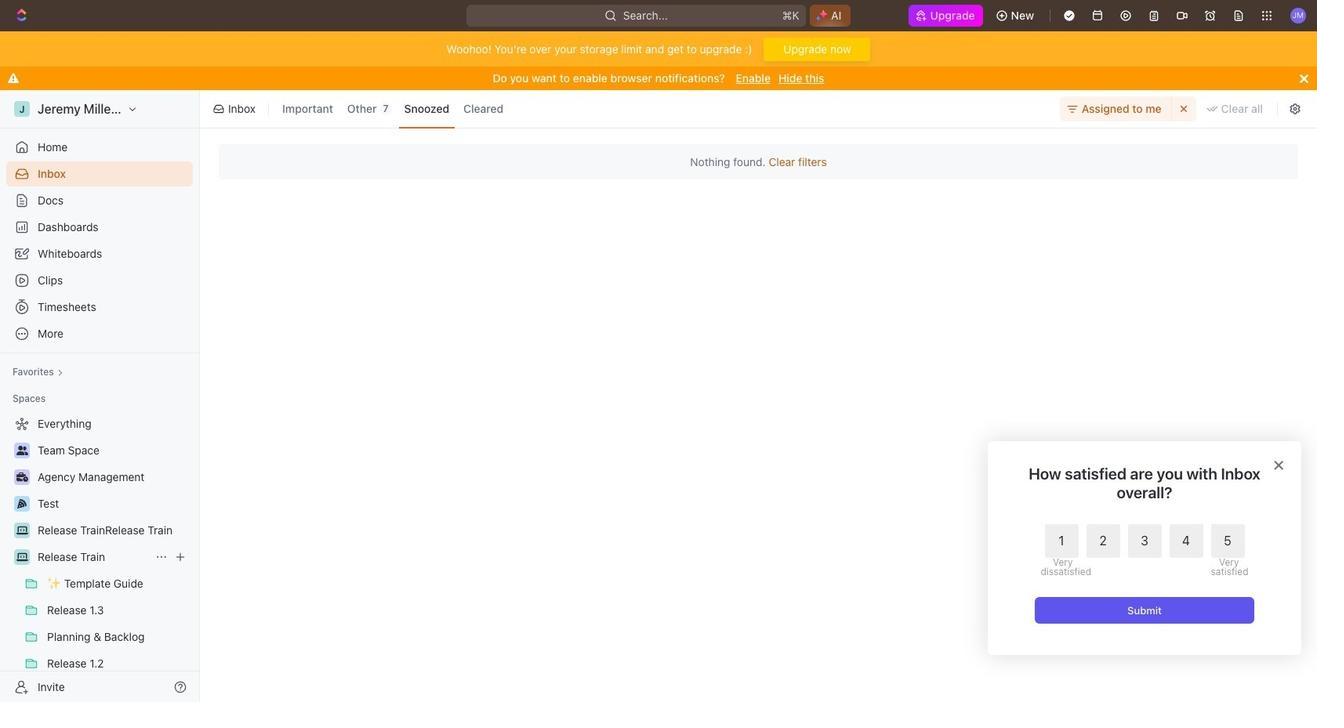Task type: describe. For each thing, give the bounding box(es) containing it.
1 laptop code image from the top
[[16, 526, 28, 536]]

user group image
[[16, 446, 28, 456]]

business time image
[[16, 473, 28, 482]]

tree inside sidebar navigation
[[6, 412, 193, 703]]

sidebar navigation
[[0, 90, 203, 703]]

pizza slice image
[[17, 500, 27, 509]]

jeremy miller's workspace, , element
[[14, 101, 30, 117]]



Task type: locate. For each thing, give the bounding box(es) containing it.
dialog
[[988, 442, 1302, 656]]

option group
[[1041, 525, 1245, 577]]

2 laptop code image from the top
[[16, 553, 28, 562]]

tree
[[6, 412, 193, 703]]

tab list
[[274, 87, 512, 131]]

0 vertical spatial laptop code image
[[16, 526, 28, 536]]

laptop code image
[[16, 526, 28, 536], [16, 553, 28, 562]]

1 vertical spatial laptop code image
[[16, 553, 28, 562]]



Task type: vqa. For each thing, say whether or not it's contained in the screenshot.
laptop code image
yes



